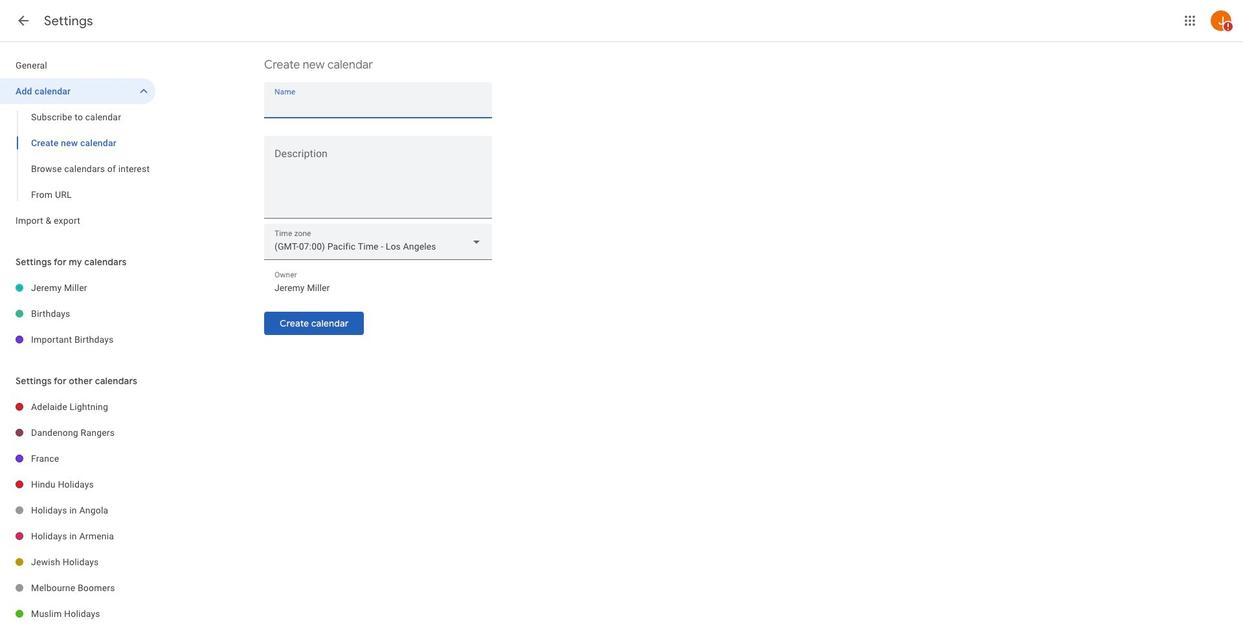 Task type: describe. For each thing, give the bounding box(es) containing it.
france tree item
[[0, 446, 155, 472]]

jeremy miller tree item
[[0, 275, 155, 301]]

hindu holidays tree item
[[0, 472, 155, 498]]

melbourne boomers tree item
[[0, 576, 155, 602]]

holidays in angola tree item
[[0, 498, 155, 524]]

dandenong rangers tree item
[[0, 420, 155, 446]]

go back image
[[16, 13, 31, 28]]

adelaide lightning tree item
[[0, 394, 155, 420]]

jewish holidays tree item
[[0, 550, 155, 576]]

important birthdays tree item
[[0, 327, 155, 353]]

birthdays tree item
[[0, 301, 155, 327]]



Task type: locate. For each thing, give the bounding box(es) containing it.
tree
[[0, 52, 155, 234], [0, 275, 155, 353], [0, 394, 155, 627]]

1 tree from the top
[[0, 52, 155, 234]]

heading
[[44, 13, 93, 29]]

add calendar tree item
[[0, 78, 155, 104]]

muslim holidays tree item
[[0, 602, 155, 627]]

3 tree from the top
[[0, 394, 155, 627]]

None field
[[264, 224, 492, 260]]

holidays in armenia tree item
[[0, 524, 155, 550]]

2 tree from the top
[[0, 275, 155, 353]]

2 vertical spatial tree
[[0, 394, 155, 627]]

None text field
[[275, 96, 482, 114], [264, 151, 492, 213], [275, 279, 482, 297], [275, 96, 482, 114], [264, 151, 492, 213], [275, 279, 482, 297]]

0 vertical spatial tree
[[0, 52, 155, 234]]

group
[[0, 104, 155, 208]]

1 vertical spatial tree
[[0, 275, 155, 353]]



Task type: vqa. For each thing, say whether or not it's contained in the screenshot.
Jewish Holidays tree item
yes



